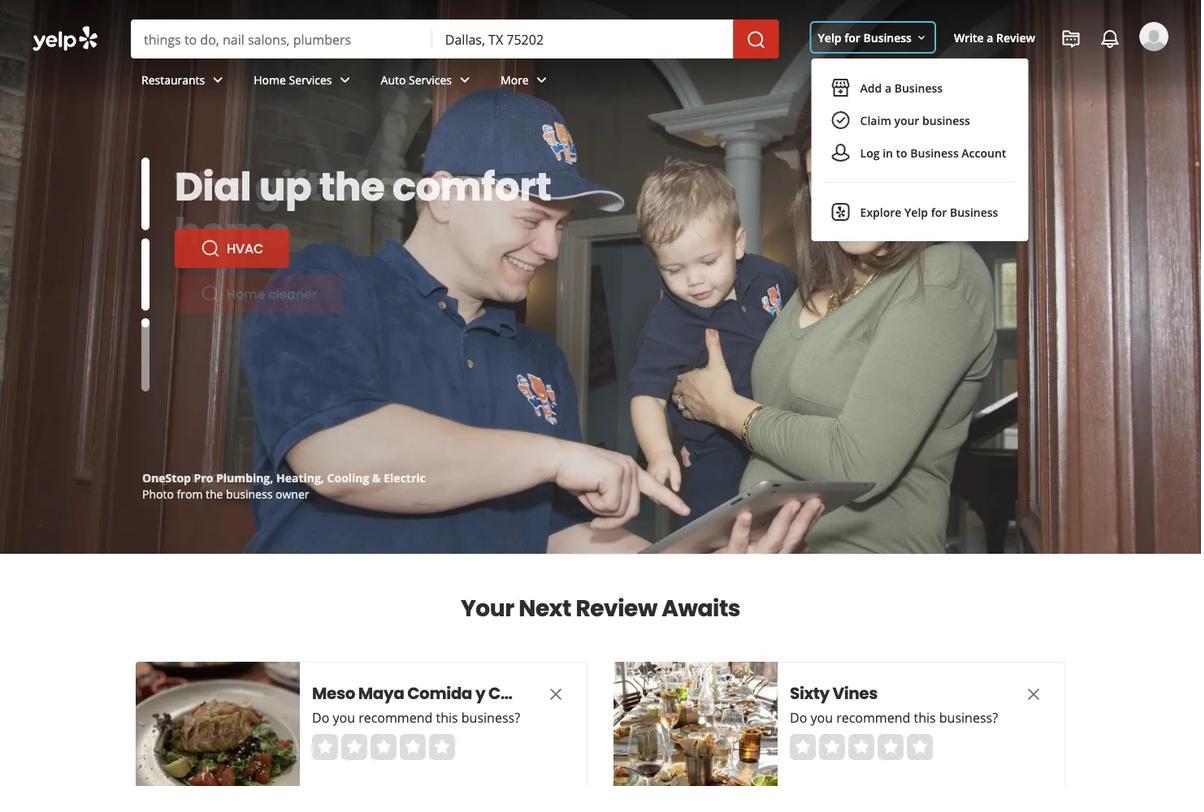 Task type: locate. For each thing, give the bounding box(es) containing it.
yelp for business
[[818, 30, 912, 45]]

services
[[289, 72, 332, 87], [409, 72, 452, 87]]

this for vines
[[914, 710, 936, 727]]

0 horizontal spatial business?
[[462, 710, 520, 727]]

(no rating) image down vines
[[790, 735, 933, 761]]

services down the find text field
[[289, 72, 332, 87]]

dismiss card image for meso maya comida y copas
[[546, 685, 566, 705]]

0 horizontal spatial you
[[333, 710, 355, 727]]

24 search v2 image left 'hvac'
[[201, 239, 220, 258]]

write a review
[[954, 30, 1036, 45]]

recommend
[[359, 710, 433, 727], [837, 710, 911, 727]]

1 rating element from the left
[[312, 735, 455, 761]]

2 this from the left
[[914, 710, 936, 727]]

0 vertical spatial yelp
[[818, 30, 842, 45]]

do down 'sixty' on the bottom right of the page
[[790, 710, 807, 727]]

Near text field
[[445, 30, 721, 48]]

1 horizontal spatial (no rating) image
[[790, 735, 933, 761]]

24 chevron down v2 image left auto
[[335, 70, 355, 90]]

0 horizontal spatial 24 chevron down v2 image
[[208, 70, 228, 90]]

0 vertical spatial a
[[987, 30, 994, 45]]

photo inside progressive cleaning photo from the business owner
[[142, 486, 174, 502]]

gift
[[255, 159, 322, 214]]

none search field inside explore banner section banner
[[131, 20, 782, 59]]

this
[[436, 710, 458, 727], [914, 710, 936, 727]]

cleaning
[[211, 470, 260, 486]]

(no rating) image
[[312, 735, 455, 761], [790, 735, 933, 761]]

yelp up 24 add biz v2 image
[[818, 30, 842, 45]]

dismiss card image
[[546, 685, 566, 705], [1024, 685, 1044, 705]]

0 horizontal spatial rating element
[[312, 735, 455, 761]]

1 vertical spatial yelp
[[905, 204, 928, 220]]

2 24 search v2 image from the top
[[201, 284, 220, 304]]

review right write
[[997, 30, 1036, 45]]

user actions element
[[805, 20, 1192, 241]]

services right auto
[[409, 72, 452, 87]]

0 horizontal spatial do
[[312, 710, 329, 727]]

do you recommend this business? down sixty vines link
[[790, 710, 998, 727]]

rating element down vines
[[790, 735, 933, 761]]

log in to business account button
[[825, 137, 1016, 169]]

None search field
[[131, 20, 782, 59]]

auto services
[[381, 72, 452, 87]]

home for home services
[[254, 72, 286, 87]]

photo
[[142, 486, 174, 502], [142, 486, 174, 502]]

0 horizontal spatial review
[[576, 593, 657, 625]]

your
[[461, 593, 514, 625]]

24 chevron down v2 image right restaurants
[[208, 70, 228, 90]]

1 you from the left
[[333, 710, 355, 727]]

2 rating element from the left
[[790, 735, 933, 761]]

1 horizontal spatial 24 chevron down v2 image
[[532, 70, 552, 90]]

this down sixty vines link
[[914, 710, 936, 727]]

business categories element
[[128, 59, 1169, 106]]

yelp inside yelp for business button
[[818, 30, 842, 45]]

meso maya comida y copas link
[[312, 683, 541, 706]]

24 search v2 image for dial up the comfort
[[201, 239, 220, 258]]

a right of
[[376, 159, 402, 214]]

business? down sixty vines link
[[939, 710, 998, 727]]

2 you from the left
[[811, 710, 833, 727]]

1 horizontal spatial rating element
[[790, 735, 933, 761]]

2 (no rating) image from the left
[[790, 735, 933, 761]]

24 add biz v2 image
[[831, 78, 851, 98]]

1 vertical spatial 24 search v2 image
[[201, 284, 220, 304]]

do for sixty vines
[[790, 710, 807, 727]]

yelp right explore
[[905, 204, 928, 220]]

1 do you recommend this business? from the left
[[312, 710, 520, 727]]

0 horizontal spatial this
[[436, 710, 458, 727]]

do you recommend this business? down "meso maya comida y copas"
[[312, 710, 520, 727]]

1 24 chevron down v2 image from the left
[[208, 70, 228, 90]]

2 24 chevron down v2 image from the left
[[455, 70, 475, 90]]

1 horizontal spatial dismiss card image
[[1024, 685, 1044, 705]]

24 chevron down v2 image inside 'auto services' link
[[455, 70, 475, 90]]

0 horizontal spatial (no rating) image
[[312, 735, 455, 761]]

1 horizontal spatial review
[[997, 30, 1036, 45]]

account
[[962, 145, 1007, 161]]

1 vertical spatial a
[[885, 80, 892, 96]]

0 vertical spatial review
[[997, 30, 1036, 45]]

2 do you recommend this business? from the left
[[790, 710, 998, 727]]

0 vertical spatial home
[[254, 72, 286, 87]]

24 search v2 image down hvac link
[[201, 284, 220, 304]]

do down meso
[[312, 710, 329, 727]]

yelp for business button
[[812, 23, 935, 52]]

24 claim v2 image
[[831, 111, 851, 130]]

a right write
[[987, 30, 994, 45]]

home
[[175, 205, 290, 260]]

business inside "onestop pro plumbing, heating, cooling & electric photo from the business owner"
[[226, 486, 273, 502]]

2 business? from the left
[[939, 710, 998, 727]]

business? down y
[[462, 710, 520, 727]]

from
[[177, 486, 203, 502], [177, 486, 203, 502]]

for up 24 add biz v2 image
[[845, 30, 861, 45]]

a right "add"
[[885, 80, 892, 96]]

1 horizontal spatial do you recommend this business?
[[790, 710, 998, 727]]

1 24 chevron down v2 image from the left
[[335, 70, 355, 90]]

sixty
[[790, 683, 830, 706]]

0 horizontal spatial recommend
[[359, 710, 433, 727]]

0 horizontal spatial none field
[[144, 30, 419, 48]]

2 select slide image from the top
[[141, 238, 150, 311]]

you down meso
[[333, 710, 355, 727]]

0 vertical spatial 24 search v2 image
[[201, 239, 220, 258]]

business?
[[462, 710, 520, 727], [939, 710, 998, 727]]

a inside the gift of a clean home
[[376, 159, 402, 214]]

24 search v2 image inside hvac link
[[201, 239, 220, 258]]

None radio
[[341, 735, 367, 761], [907, 735, 933, 761], [341, 735, 367, 761], [907, 735, 933, 761]]

1 horizontal spatial recommend
[[837, 710, 911, 727]]

business up claim your business button
[[895, 80, 943, 96]]

1 horizontal spatial this
[[914, 710, 936, 727]]

services for auto services
[[409, 72, 452, 87]]

pro
[[194, 470, 213, 486]]

recommend for vines
[[837, 710, 911, 727]]

you
[[333, 710, 355, 727], [811, 710, 833, 727]]

recommend down maya
[[359, 710, 433, 727]]

do you recommend this business? for maya
[[312, 710, 520, 727]]

24 yelp for biz v2 image
[[831, 202, 851, 222]]

2 dismiss card image from the left
[[1024, 685, 1044, 705]]

from inside progressive cleaning photo from the business owner
[[177, 486, 203, 502]]

1 services from the left
[[289, 72, 332, 87]]

more
[[501, 72, 529, 87]]

home down 'hvac'
[[227, 285, 265, 303]]

24 search v2 image for the gift of a clean home
[[201, 284, 220, 304]]

yelp
[[818, 30, 842, 45], [905, 204, 928, 220]]

1 horizontal spatial business?
[[939, 710, 998, 727]]

0 horizontal spatial dismiss card image
[[546, 685, 566, 705]]

1 select slide image from the top
[[141, 158, 150, 230]]

24 search v2 image
[[201, 239, 220, 258], [201, 284, 220, 304]]

1 horizontal spatial you
[[811, 710, 833, 727]]

the inside "onestop pro plumbing, heating, cooling & electric photo from the business owner"
[[206, 486, 223, 502]]

24 chevron down v2 image right auto services
[[455, 70, 475, 90]]

1 vertical spatial review
[[576, 593, 657, 625]]

explore yelp for business button
[[825, 196, 1016, 228]]

0 horizontal spatial yelp
[[818, 30, 842, 45]]

recommend for maya
[[359, 710, 433, 727]]

home services link
[[241, 59, 368, 106]]

0 horizontal spatial do you recommend this business?
[[312, 710, 520, 727]]

24 chevron down v2 image right 'more'
[[532, 70, 552, 90]]

yelp inside explore yelp for business button
[[905, 204, 928, 220]]

(no rating) image down maya
[[312, 735, 455, 761]]

0 horizontal spatial a
[[376, 159, 402, 214]]

owner
[[276, 486, 309, 502], [276, 486, 309, 502]]

1 dismiss card image from the left
[[546, 685, 566, 705]]

24 chevron down v2 image
[[208, 70, 228, 90], [455, 70, 475, 90]]

1 this from the left
[[436, 710, 458, 727]]

do you recommend this business?
[[312, 710, 520, 727], [790, 710, 998, 727]]

your next review awaits
[[461, 593, 741, 625]]

2 do from the left
[[790, 710, 807, 727]]

None radio
[[312, 735, 338, 761], [371, 735, 397, 761], [400, 735, 426, 761], [429, 735, 455, 761], [790, 735, 816, 761], [819, 735, 845, 761], [849, 735, 875, 761], [878, 735, 904, 761], [312, 735, 338, 761], [371, 735, 397, 761], [400, 735, 426, 761], [429, 735, 455, 761], [790, 735, 816, 761], [819, 735, 845, 761], [849, 735, 875, 761], [878, 735, 904, 761]]

log
[[860, 145, 880, 161]]

0 vertical spatial for
[[845, 30, 861, 45]]

1 horizontal spatial yelp
[[905, 204, 928, 220]]

hvac
[[227, 239, 263, 258]]

this down comida
[[436, 710, 458, 727]]

24 chevron down v2 image inside more link
[[532, 70, 552, 90]]

your
[[894, 113, 920, 128]]

business
[[923, 113, 970, 128], [226, 486, 273, 502], [226, 486, 273, 502]]

write
[[954, 30, 984, 45]]

24 chevron down v2 image
[[335, 70, 355, 90], [532, 70, 552, 90]]

business down account
[[950, 204, 998, 220]]

2 services from the left
[[409, 72, 452, 87]]

john s. image
[[1140, 22, 1169, 51]]

2 24 chevron down v2 image from the left
[[532, 70, 552, 90]]

1 vertical spatial home
[[227, 285, 265, 303]]

you down sixty vines
[[811, 710, 833, 727]]

do
[[312, 710, 329, 727], [790, 710, 807, 727]]

0 horizontal spatial 24 chevron down v2 image
[[335, 70, 355, 90]]

review right next
[[576, 593, 657, 625]]

1 vertical spatial select slide image
[[141, 238, 150, 311]]

review
[[997, 30, 1036, 45], [576, 593, 657, 625]]

business left the '16 chevron down v2' icon
[[864, 30, 912, 45]]

a inside button
[[885, 80, 892, 96]]

(no rating) image for vines
[[790, 735, 933, 761]]

up
[[259, 159, 311, 214]]

notifications image
[[1101, 29, 1120, 49]]

2 vertical spatial a
[[376, 159, 402, 214]]

0 horizontal spatial for
[[845, 30, 861, 45]]

owner inside "onestop pro plumbing, heating, cooling & electric photo from the business owner"
[[276, 486, 309, 502]]

1 recommend from the left
[[359, 710, 433, 727]]

1 24 search v2 image from the top
[[201, 239, 220, 258]]

a inside 'link'
[[987, 30, 994, 45]]

a
[[987, 30, 994, 45], [885, 80, 892, 96], [376, 159, 402, 214]]

1 horizontal spatial services
[[409, 72, 452, 87]]

24 chevron down v2 image for auto services
[[455, 70, 475, 90]]

2 none field from the left
[[445, 30, 721, 48]]

rating element
[[312, 735, 455, 761], [790, 735, 933, 761]]

1 (no rating) image from the left
[[312, 735, 455, 761]]

claim
[[860, 113, 891, 128]]

owner inside progressive cleaning photo from the business owner
[[276, 486, 309, 502]]

for
[[845, 30, 861, 45], [931, 204, 947, 220]]

review inside write a review 'link'
[[997, 30, 1036, 45]]

restaurants
[[141, 72, 205, 87]]

recommend down sixty vines link
[[837, 710, 911, 727]]

(no rating) image for maya
[[312, 735, 455, 761]]

None search field
[[0, 0, 1201, 241]]

select slide image
[[141, 158, 150, 230], [141, 238, 150, 311]]

1 do from the left
[[312, 710, 329, 727]]

none field up home services
[[144, 30, 419, 48]]

business
[[864, 30, 912, 45], [895, 80, 943, 96], [911, 145, 959, 161], [950, 204, 998, 220]]

business inside yelp for business button
[[864, 30, 912, 45]]

business right to
[[911, 145, 959, 161]]

home cleaner
[[227, 285, 317, 303]]

plumbing,
[[216, 470, 273, 486]]

24 chevron down v2 image for home services
[[335, 70, 355, 90]]

None field
[[144, 30, 419, 48], [445, 30, 721, 48]]

24 chevron down v2 image inside "restaurants" link
[[208, 70, 228, 90]]

1 business? from the left
[[462, 710, 520, 727]]

for right explore
[[931, 204, 947, 220]]

clean
[[410, 159, 520, 214]]

1 horizontal spatial 24 chevron down v2 image
[[455, 70, 475, 90]]

search image
[[747, 30, 766, 50]]

in
[[883, 145, 893, 161]]

1 horizontal spatial a
[[885, 80, 892, 96]]

0 horizontal spatial services
[[289, 72, 332, 87]]

home services
[[254, 72, 332, 87]]

home
[[254, 72, 286, 87], [227, 285, 265, 303]]

24 chevron down v2 image inside home services link
[[335, 70, 355, 90]]

rating element down maya
[[312, 735, 455, 761]]

0 vertical spatial select slide image
[[141, 158, 150, 230]]

1 none field from the left
[[144, 30, 419, 48]]

24 search v2 image inside 'home cleaner' link
[[201, 284, 220, 304]]

claim your business
[[860, 113, 970, 128]]

do you recommend this business? for vines
[[790, 710, 998, 727]]

1 horizontal spatial do
[[790, 710, 807, 727]]

home down the find text field
[[254, 72, 286, 87]]

2 recommend from the left
[[837, 710, 911, 727]]

1 horizontal spatial none field
[[445, 30, 721, 48]]

none field up more link
[[445, 30, 721, 48]]

the
[[319, 159, 385, 214], [206, 486, 223, 502], [206, 486, 223, 502]]

1 vertical spatial for
[[931, 204, 947, 220]]

meso
[[312, 683, 355, 706]]

home inside business categories element
[[254, 72, 286, 87]]

2 horizontal spatial a
[[987, 30, 994, 45]]



Task type: vqa. For each thing, say whether or not it's contained in the screenshot.
profile in the My name and Yelp profile First name and last initial, link to profile, gender, and age range (20s, 30s, etc.).
no



Task type: describe. For each thing, give the bounding box(es) containing it.
progressive cleaning link
[[142, 470, 260, 486]]

review for next
[[576, 593, 657, 625]]

business inside button
[[923, 113, 970, 128]]

add a business
[[860, 80, 943, 96]]

heating,
[[276, 470, 324, 486]]

do for meso maya comida y copas
[[312, 710, 329, 727]]

review for a
[[997, 30, 1036, 45]]

auto services link
[[368, 59, 488, 106]]

a for write
[[987, 30, 994, 45]]

cooling
[[327, 470, 369, 486]]

none field near
[[445, 30, 721, 48]]

dial up the comfort
[[175, 159, 551, 214]]

copas
[[488, 683, 541, 706]]

claim your business button
[[825, 104, 1016, 137]]

home for home cleaner
[[227, 285, 265, 303]]

hvac link
[[175, 229, 289, 268]]

business? for meso maya comida y copas
[[462, 710, 520, 727]]

comida
[[407, 683, 472, 706]]

business inside progressive cleaning photo from the business owner
[[226, 486, 273, 502]]

onestop
[[142, 470, 191, 486]]

home cleaner link
[[175, 275, 343, 314]]

24 chevron down v2 image for restaurants
[[208, 70, 228, 90]]

progressive cleaning photo from the business owner
[[142, 470, 309, 502]]

none field the find
[[144, 30, 419, 48]]

add a business button
[[825, 72, 1016, 104]]

dial
[[175, 159, 251, 214]]

onestop pro plumbing, heating, cooling & electric link
[[142, 470, 426, 486]]

services for home services
[[289, 72, 332, 87]]

y
[[475, 683, 485, 706]]

24 friends v2 image
[[831, 143, 851, 163]]

from inside "onestop pro plumbing, heating, cooling & electric photo from the business owner"
[[177, 486, 203, 502]]

you for meso
[[333, 710, 355, 727]]

explore
[[860, 204, 902, 220]]

awaits
[[662, 593, 741, 625]]

rating element for maya
[[312, 735, 455, 761]]

onestop pro plumbing, heating, cooling & electric photo from the business owner
[[142, 470, 426, 502]]

comfort
[[393, 159, 551, 214]]

rating element for vines
[[790, 735, 933, 761]]

projects image
[[1062, 29, 1081, 49]]

explore yelp for business
[[860, 204, 998, 220]]

to
[[896, 145, 908, 161]]

none search field containing yelp for business
[[0, 0, 1201, 241]]

photo inside "onestop pro plumbing, heating, cooling & electric photo from the business owner"
[[142, 486, 174, 502]]

explore banner section banner
[[0, 0, 1201, 554]]

cleaner
[[268, 285, 317, 303]]

photo of meso maya comida y copas image
[[136, 662, 300, 787]]

a for add
[[885, 80, 892, 96]]

16 chevron down v2 image
[[915, 31, 928, 44]]

meso maya comida y copas
[[312, 683, 541, 706]]

business inside explore yelp for business button
[[950, 204, 998, 220]]

restaurants link
[[128, 59, 241, 106]]

the inside progressive cleaning photo from the business owner
[[206, 486, 223, 502]]

sixty vines link
[[790, 683, 993, 706]]

business inside add a business button
[[895, 80, 943, 96]]

photo of sixty vines image
[[614, 662, 778, 787]]

this for maya
[[436, 710, 458, 727]]

the
[[175, 159, 247, 214]]

maya
[[358, 683, 404, 706]]

Find text field
[[144, 30, 419, 48]]

business? for sixty vines
[[939, 710, 998, 727]]

next
[[519, 593, 571, 625]]

24 chevron down v2 image for more
[[532, 70, 552, 90]]

&
[[372, 470, 381, 486]]

more link
[[488, 59, 565, 106]]

dismiss card image for sixty vines
[[1024, 685, 1044, 705]]

electric
[[384, 470, 426, 486]]

the gift of a clean home
[[175, 159, 520, 260]]

auto
[[381, 72, 406, 87]]

of
[[330, 159, 368, 214]]

progressive
[[142, 470, 208, 486]]

1 horizontal spatial for
[[931, 204, 947, 220]]

log in to business account
[[860, 145, 1007, 161]]

business inside log in to business account button
[[911, 145, 959, 161]]

vines
[[833, 683, 878, 706]]

add
[[860, 80, 882, 96]]

sixty vines
[[790, 683, 878, 706]]

you for sixty
[[811, 710, 833, 727]]

write a review link
[[948, 23, 1042, 52]]



